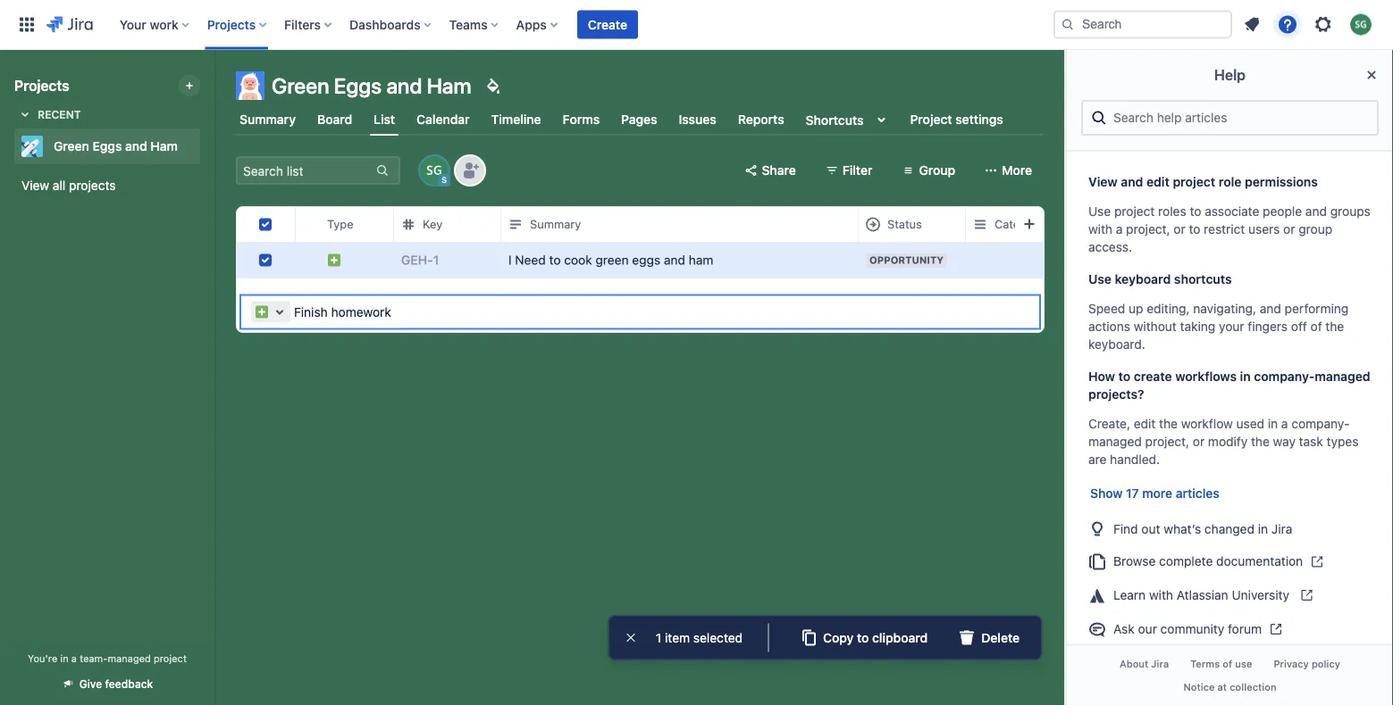 Task type: vqa. For each thing, say whether or not it's contained in the screenshot.
5 LINK
no



Task type: locate. For each thing, give the bounding box(es) containing it.
list
[[374, 112, 395, 127]]

0 vertical spatial with
[[1088, 222, 1113, 237]]

ham up the calendar
[[427, 73, 471, 98]]

of right off
[[1311, 319, 1322, 334]]

company-
[[1254, 369, 1315, 384], [1292, 417, 1350, 432]]

summary
[[239, 112, 296, 127], [530, 218, 581, 231]]

in inside create, edit the workflow used in a company- managed project, or modify the way task types are handled.
[[1268, 417, 1278, 432]]

your work
[[120, 17, 178, 32]]

Search field
[[1054, 10, 1232, 39]]

way
[[1273, 435, 1296, 449]]

view up access. on the top right of the page
[[1088, 175, 1118, 189]]

0 horizontal spatial view
[[21, 178, 49, 193]]

1 down key
[[433, 253, 439, 268]]

1 use from the top
[[1088, 204, 1111, 219]]

summary inside tab list
[[239, 112, 296, 127]]

edit
[[1147, 175, 1170, 189], [1134, 417, 1156, 432]]

0 vertical spatial lead image
[[327, 253, 341, 268]]

green down recent
[[54, 139, 89, 154]]

1 horizontal spatial or
[[1193, 435, 1205, 449]]

up
[[1129, 302, 1143, 316]]

project, down roles
[[1126, 222, 1170, 237]]

0 horizontal spatial jira
[[1151, 659, 1169, 671]]

users
[[1248, 222, 1280, 237]]

1 vertical spatial lead image
[[255, 305, 269, 319]]

green eggs and ham up view all projects link
[[54, 139, 178, 154]]

company- up task
[[1292, 417, 1350, 432]]

in right you're
[[60, 653, 69, 665]]

0 vertical spatial use
[[1088, 204, 1111, 219]]

or down roles
[[1174, 222, 1186, 237]]

reports
[[738, 112, 784, 127]]

view left all
[[21, 178, 49, 193]]

you're
[[28, 653, 57, 665]]

status
[[887, 218, 922, 231]]

project, inside use project roles to associate people and groups with a project, or to restrict users or group access.
[[1126, 222, 1170, 237]]

2 vertical spatial managed
[[108, 653, 151, 665]]

0 horizontal spatial projects
[[14, 77, 69, 94]]

0 vertical spatial a
[[1116, 222, 1123, 237]]

1 horizontal spatial project
[[1114, 204, 1155, 219]]

0 vertical spatial managed
[[1315, 369, 1371, 384]]

create, edit the workflow used in a company- managed project, or modify the way task types are handled.
[[1088, 417, 1359, 467]]

0 vertical spatial 1
[[433, 253, 439, 268]]

0 horizontal spatial 1
[[433, 253, 439, 268]]

1 horizontal spatial eggs
[[334, 73, 382, 98]]

or down people
[[1283, 222, 1295, 237]]

a up access. on the top right of the page
[[1116, 222, 1123, 237]]

ask
[[1113, 622, 1135, 637]]

2 use from the top
[[1088, 272, 1112, 287]]

the down performing
[[1326, 319, 1344, 334]]

edit inside create, edit the workflow used in a company- managed project, or modify the way task types are handled.
[[1134, 417, 1156, 432]]

1 vertical spatial company-
[[1292, 417, 1350, 432]]

2 row from the top
[[237, 242, 1393, 279]]

the left workflow
[[1159, 417, 1178, 432]]

1 horizontal spatial ham
[[427, 73, 471, 98]]

0 vertical spatial jira
[[1272, 522, 1292, 536]]

and up list on the left
[[386, 73, 422, 98]]

ask our community forum link
[[1081, 613, 1379, 647]]

company- down off
[[1254, 369, 1315, 384]]

create project image
[[182, 79, 197, 93]]

to left cook
[[549, 253, 561, 268]]

1 horizontal spatial summary
[[530, 218, 581, 231]]

out
[[1142, 522, 1160, 536]]

0 vertical spatial ham
[[427, 73, 471, 98]]

1 vertical spatial eggs
[[93, 139, 122, 154]]

show
[[1090, 487, 1123, 501]]

eggs up view all projects link
[[93, 139, 122, 154]]

2 vertical spatial a
[[71, 653, 77, 665]]

a inside use project roles to associate people and groups with a project, or to restrict users or group access.
[[1116, 222, 1123, 237]]

managed up feedback
[[108, 653, 151, 665]]

a left team-
[[71, 653, 77, 665]]

create
[[1134, 369, 1172, 384]]

green
[[272, 73, 329, 98], [54, 139, 89, 154]]

1 vertical spatial green eggs and ham
[[54, 139, 178, 154]]

1 horizontal spatial green
[[272, 73, 329, 98]]

eggs up board
[[334, 73, 382, 98]]

collapse recent projects image
[[14, 104, 36, 125]]

the down used
[[1251, 435, 1270, 449]]

1 horizontal spatial with
[[1149, 588, 1173, 603]]

search image
[[1061, 17, 1075, 32]]

2 horizontal spatial the
[[1326, 319, 1344, 334]]

0 horizontal spatial eggs
[[93, 139, 122, 154]]

learn with atlassian university
[[1113, 588, 1293, 603]]

0 vertical spatial company-
[[1254, 369, 1315, 384]]

of
[[1311, 319, 1322, 334], [1223, 659, 1232, 671]]

what's
[[1164, 522, 1201, 536]]

jira
[[1272, 522, 1292, 536], [1151, 659, 1169, 671]]

to inside button
[[857, 631, 869, 646]]

view inside view all projects link
[[21, 178, 49, 193]]

a
[[1116, 222, 1123, 237], [1281, 417, 1288, 432], [71, 653, 77, 665]]

view for view all projects
[[21, 178, 49, 193]]

1 vertical spatial 1
[[656, 631, 662, 646]]

ham
[[427, 73, 471, 98], [150, 139, 178, 154]]

0 vertical spatial green eggs and ham
[[272, 73, 471, 98]]

summary up search list 'text field'
[[239, 112, 296, 127]]

with up access. on the top right of the page
[[1088, 222, 1113, 237]]

keyboard.
[[1088, 337, 1145, 352]]

1 horizontal spatial a
[[1116, 222, 1123, 237]]

issues
[[679, 112, 716, 127]]

managed down create, at the bottom of page
[[1088, 435, 1142, 449]]

1 vertical spatial project,
[[1145, 435, 1189, 449]]

use inside use project roles to associate people and groups with a project, or to restrict users or group access.
[[1088, 204, 1111, 219]]

more
[[1002, 163, 1032, 178]]

banner
[[0, 0, 1393, 50]]

0 vertical spatial of
[[1311, 319, 1322, 334]]

1 horizontal spatial view
[[1088, 175, 1118, 189]]

primary element
[[11, 0, 1054, 50]]

use up access. on the top right of the page
[[1088, 204, 1111, 219]]

managed up types
[[1315, 369, 1371, 384]]

green up summary link
[[272, 73, 329, 98]]

managed
[[1315, 369, 1371, 384], [1088, 435, 1142, 449], [108, 653, 151, 665]]

i need to cook green eggs and ham
[[508, 253, 713, 268]]

notice at collection
[[1184, 682, 1277, 693]]

dashboards button
[[344, 10, 438, 39]]

create
[[588, 17, 627, 32]]

how
[[1088, 369, 1115, 384]]

sam green image
[[420, 156, 449, 185]]

0 horizontal spatial ham
[[150, 139, 178, 154]]

projects up sidebar navigation icon
[[207, 17, 256, 32]]

row containing type
[[237, 206, 1393, 243]]

use for use project roles to associate people and groups with a project, or to restrict users or group access.
[[1088, 204, 1111, 219]]

0 vertical spatial summary
[[239, 112, 296, 127]]

jira up documentation
[[1272, 522, 1292, 536]]

view for view and edit project role permissions
[[1088, 175, 1118, 189]]

green eggs and ham
[[272, 73, 471, 98], [54, 139, 178, 154]]

1 horizontal spatial of
[[1311, 319, 1322, 334]]

and up view all projects link
[[125, 139, 147, 154]]

in right "workflows"
[[1240, 369, 1251, 384]]

lead image
[[327, 253, 341, 268], [255, 305, 269, 319]]

about
[[1120, 659, 1149, 671]]

1 vertical spatial a
[[1281, 417, 1288, 432]]

project left roles
[[1114, 204, 1155, 219]]

learn
[[1113, 588, 1146, 603]]

edit up roles
[[1147, 175, 1170, 189]]

1
[[433, 253, 439, 268], [656, 631, 662, 646]]

2 vertical spatial the
[[1251, 435, 1270, 449]]

to up projects?
[[1118, 369, 1131, 384]]

about jira button
[[1109, 654, 1180, 676]]

filters
[[284, 17, 321, 32]]

show 17 more articles
[[1090, 487, 1220, 501]]

0 horizontal spatial lead image
[[255, 305, 269, 319]]

1 vertical spatial of
[[1223, 659, 1232, 671]]

timeline
[[491, 112, 541, 127]]

find
[[1113, 522, 1138, 536]]

tab list
[[225, 104, 1054, 136]]

settings image
[[1313, 14, 1334, 35]]

0 horizontal spatial summary
[[239, 112, 296, 127]]

2 horizontal spatial a
[[1281, 417, 1288, 432]]

use for use keyboard shortcuts
[[1088, 272, 1112, 287]]

browse
[[1113, 554, 1156, 569]]

project,
[[1126, 222, 1170, 237], [1145, 435, 1189, 449]]

1 vertical spatial managed
[[1088, 435, 1142, 449]]

jira right about
[[1151, 659, 1169, 671]]

give
[[79, 679, 102, 691]]

0 horizontal spatial green eggs and ham
[[54, 139, 178, 154]]

with right learn on the bottom right of page
[[1149, 588, 1173, 603]]

green eggs and ham up list on the left
[[272, 73, 471, 98]]

your
[[120, 17, 146, 32]]

apps
[[516, 17, 547, 32]]

1 vertical spatial ham
[[150, 139, 178, 154]]

ham left add to starred icon
[[150, 139, 178, 154]]

help image
[[1277, 14, 1298, 35]]

summary up cook
[[530, 218, 581, 231]]

project up give feedback button
[[154, 653, 187, 665]]

0 horizontal spatial or
[[1174, 222, 1186, 237]]

table
[[237, 206, 1393, 292]]

in
[[1240, 369, 1251, 384], [1268, 417, 1278, 432], [1258, 522, 1268, 536], [60, 653, 69, 665]]

keyboard
[[1115, 272, 1171, 287]]

dashboards
[[349, 17, 421, 32]]

0 horizontal spatial green
[[54, 139, 89, 154]]

project, up handled.
[[1145, 435, 1189, 449]]

and up fingers
[[1260, 302, 1281, 316]]

and up group
[[1306, 204, 1327, 219]]

task
[[1299, 435, 1323, 449]]

and inside speed up editing, navigating, and performing actions without taking your fingers off of the keyboard.
[[1260, 302, 1281, 316]]

role
[[1219, 175, 1242, 189]]

pages link
[[618, 104, 661, 136]]

1 vertical spatial use
[[1088, 272, 1112, 287]]

type
[[327, 218, 353, 231]]

jira image
[[46, 14, 93, 35], [46, 14, 93, 35]]

1 horizontal spatial projects
[[207, 17, 256, 32]]

articles
[[1176, 487, 1220, 501]]

use up speed
[[1088, 272, 1112, 287]]

1 vertical spatial project
[[1114, 204, 1155, 219]]

apps button
[[511, 10, 565, 39]]

0 vertical spatial the
[[1326, 319, 1344, 334]]

privacy policy link
[[1263, 654, 1351, 676]]

2 horizontal spatial managed
[[1315, 369, 1371, 384]]

1 horizontal spatial managed
[[1088, 435, 1142, 449]]

edit right create, at the bottom of page
[[1134, 417, 1156, 432]]

the
[[1326, 319, 1344, 334], [1159, 417, 1178, 432], [1251, 435, 1270, 449]]

and inside use project roles to associate people and groups with a project, or to restrict users or group access.
[[1306, 204, 1327, 219]]

project
[[910, 112, 952, 127]]

1 horizontal spatial the
[[1251, 435, 1270, 449]]

university
[[1232, 588, 1289, 603]]

copy
[[823, 631, 854, 646]]

add to starred image
[[195, 136, 216, 157]]

restrict
[[1204, 222, 1245, 237]]

project left role
[[1173, 175, 1216, 189]]

1 vertical spatial jira
[[1151, 659, 1169, 671]]

2 vertical spatial project
[[154, 653, 187, 665]]

workflow
[[1181, 417, 1233, 432]]

projects
[[207, 17, 256, 32], [14, 77, 69, 94]]

handled.
[[1110, 453, 1160, 467]]

to left the restrict
[[1189, 222, 1201, 237]]

jira inside button
[[1151, 659, 1169, 671]]

terms of use
[[1190, 659, 1252, 671]]

editing,
[[1147, 302, 1190, 316]]

people
[[1263, 204, 1302, 219]]

row
[[237, 206, 1393, 243], [237, 242, 1393, 279]]

1 vertical spatial summary
[[530, 218, 581, 231]]

0 horizontal spatial with
[[1088, 222, 1113, 237]]

0 horizontal spatial of
[[1223, 659, 1232, 671]]

2 horizontal spatial project
[[1173, 175, 1216, 189]]

projects up collapse recent projects icon
[[14, 77, 69, 94]]

0 vertical spatial green
[[272, 73, 329, 98]]

of inside speed up editing, navigating, and performing actions without taking your fingers off of the keyboard.
[[1311, 319, 1322, 334]]

a up way
[[1281, 417, 1288, 432]]

and
[[386, 73, 422, 98], [125, 139, 147, 154], [1121, 175, 1143, 189], [1306, 204, 1327, 219], [664, 253, 685, 268], [1260, 302, 1281, 316]]

and left the ham
[[664, 253, 685, 268]]

in up way
[[1268, 417, 1278, 432]]

taking
[[1180, 319, 1216, 334]]

1 left item
[[656, 631, 662, 646]]

ham inside 'link'
[[150, 139, 178, 154]]

0 horizontal spatial managed
[[108, 653, 151, 665]]

0 vertical spatial projects
[[207, 17, 256, 32]]

notice
[[1184, 682, 1215, 693]]

1 horizontal spatial lead image
[[327, 253, 341, 268]]

1 vertical spatial green
[[54, 139, 89, 154]]

all
[[53, 178, 65, 193]]

1 vertical spatial the
[[1159, 417, 1178, 432]]

navigating,
[[1193, 302, 1256, 316]]

1 horizontal spatial green eggs and ham
[[272, 73, 471, 98]]

or down workflow
[[1193, 435, 1205, 449]]

What needs to be done? - Press the "Enter" key to submit or the "Escape" key to cancel. text field
[[294, 303, 1027, 321]]

of left use on the right bottom of the page
[[1223, 659, 1232, 671]]

1 row from the top
[[237, 206, 1393, 243]]

0 horizontal spatial the
[[1159, 417, 1178, 432]]

0 vertical spatial project,
[[1126, 222, 1170, 237]]

to right copy at the bottom right of the page
[[857, 631, 869, 646]]

forum
[[1228, 622, 1262, 637]]

1 horizontal spatial 1
[[656, 631, 662, 646]]

1 vertical spatial edit
[[1134, 417, 1156, 432]]



Task type: describe. For each thing, give the bounding box(es) containing it.
0 vertical spatial edit
[[1147, 175, 1170, 189]]

about jira
[[1120, 659, 1169, 671]]

more
[[1142, 487, 1173, 501]]

more button
[[973, 156, 1043, 185]]

notice at collection link
[[1173, 676, 1287, 699]]

0 vertical spatial eggs
[[334, 73, 382, 98]]

view all projects
[[21, 178, 116, 193]]

key
[[423, 218, 443, 231]]

1 item selected
[[656, 631, 743, 646]]

deselect all items image
[[624, 631, 638, 646]]

table containing geh-1
[[237, 206, 1393, 292]]

access.
[[1088, 240, 1132, 255]]

need
[[515, 253, 546, 268]]

issues link
[[675, 104, 720, 136]]

shortcuts
[[1174, 272, 1232, 287]]

how to create workflows in company-managed projects?
[[1088, 369, 1371, 402]]

with inside use project roles to associate people and groups with a project, or to restrict users or group access.
[[1088, 222, 1113, 237]]

performing
[[1285, 302, 1349, 316]]

copy to clipboard
[[823, 631, 928, 646]]

your profile and settings image
[[1350, 14, 1372, 35]]

to right roles
[[1190, 204, 1201, 219]]

calendar link
[[413, 104, 473, 136]]

row containing geh-1
[[237, 242, 1393, 279]]

modify
[[1208, 435, 1248, 449]]

privacy policy
[[1274, 659, 1340, 671]]

learn with atlassian university link
[[1081, 579, 1379, 613]]

fingers
[[1248, 319, 1288, 334]]

1 vertical spatial projects
[[14, 77, 69, 94]]

speed
[[1088, 302, 1125, 316]]

0 vertical spatial project
[[1173, 175, 1216, 189]]

forms
[[563, 112, 600, 127]]

2 horizontal spatial or
[[1283, 222, 1295, 237]]

managed inside create, edit the workflow used in a company- managed project, or modify the way task types are handled.
[[1088, 435, 1142, 449]]

17
[[1126, 487, 1139, 501]]

group
[[919, 163, 955, 178]]

1 horizontal spatial jira
[[1272, 522, 1292, 536]]

and inside 'link'
[[125, 139, 147, 154]]

community
[[1161, 622, 1225, 637]]

company- inside how to create workflows in company-managed projects?
[[1254, 369, 1315, 384]]

at
[[1218, 682, 1227, 693]]

board link
[[314, 104, 356, 136]]

associate
[[1205, 204, 1259, 219]]

ham
[[689, 253, 713, 268]]

and up access. on the top right of the page
[[1121, 175, 1143, 189]]

notifications image
[[1241, 14, 1263, 35]]

filter button
[[814, 156, 883, 185]]

green eggs and ham inside 'link'
[[54, 139, 178, 154]]

complete
[[1159, 554, 1213, 569]]

summary inside table
[[530, 218, 581, 231]]

teams button
[[444, 10, 505, 39]]

terms of use link
[[1180, 654, 1263, 676]]

managed inside how to create workflows in company-managed projects?
[[1315, 369, 1371, 384]]

0 horizontal spatial a
[[71, 653, 77, 665]]

use project roles to associate people and groups with a project, or to restrict users or group access.
[[1088, 204, 1371, 255]]

to inside how to create workflows in company-managed projects?
[[1118, 369, 1131, 384]]

cook
[[564, 253, 592, 268]]

reports link
[[734, 104, 788, 136]]

i
[[508, 253, 512, 268]]

show 17 more articles button
[[1081, 483, 1228, 505]]

give feedback
[[79, 679, 153, 691]]

forms link
[[559, 104, 603, 136]]

group button
[[890, 156, 966, 185]]

calendar
[[417, 112, 470, 127]]

0 horizontal spatial project
[[154, 653, 187, 665]]

view all projects link
[[14, 170, 200, 202]]

button to open the fields dropdown. open the fields dropdown to add fields to list view or create a new field image
[[1019, 214, 1040, 235]]

project inside use project roles to associate people and groups with a project, or to restrict users or group access.
[[1114, 204, 1155, 219]]

off
[[1291, 319, 1307, 334]]

the inside speed up editing, navigating, and performing actions without taking your fingers off of the keyboard.
[[1326, 319, 1344, 334]]

sidebar navigation image
[[195, 71, 234, 107]]

or inside create, edit the workflow used in a company- managed project, or modify the way task types are handled.
[[1193, 435, 1205, 449]]

group
[[1299, 222, 1333, 237]]

give feedback button
[[51, 670, 164, 699]]

in up documentation
[[1258, 522, 1268, 536]]

project, inside create, edit the workflow used in a company- managed project, or modify the way task types are handled.
[[1145, 435, 1189, 449]]

a inside create, edit the workflow used in a company- managed project, or modify the way task types are handled.
[[1281, 417, 1288, 432]]

1 vertical spatial with
[[1149, 588, 1173, 603]]

appswitcher icon image
[[16, 14, 38, 35]]

projects?
[[1088, 387, 1144, 402]]

green inside 'link'
[[54, 139, 89, 154]]

opportunity
[[869, 255, 944, 266]]

eggs inside the green eggs and ham 'link'
[[93, 139, 122, 154]]

pages
[[621, 112, 657, 127]]

delete button
[[946, 624, 1030, 653]]

use keyboard shortcuts
[[1088, 272, 1232, 287]]

you're in a team-managed project
[[28, 653, 187, 665]]

company- inside create, edit the workflow used in a company- managed project, or modify the way task types are handled.
[[1292, 417, 1350, 432]]

workflows
[[1175, 369, 1237, 384]]

documentation
[[1216, 554, 1303, 569]]

browse complete documentation
[[1113, 554, 1303, 569]]

copy to clipboard button
[[787, 624, 939, 653]]

ask our community forum
[[1113, 622, 1262, 637]]

changed
[[1205, 522, 1255, 536]]

projects inside projects dropdown button
[[207, 17, 256, 32]]

our
[[1138, 622, 1157, 637]]

settings
[[956, 112, 1003, 127]]

close image
[[1361, 64, 1382, 86]]

speed up editing, navigating, and performing actions without taking your fingers off of the keyboard.
[[1088, 302, 1349, 352]]

tab list containing list
[[225, 104, 1054, 136]]

banner containing your work
[[0, 0, 1393, 50]]

Search help articles field
[[1108, 102, 1370, 134]]

Search list text field
[[238, 158, 374, 183]]

clipboard
[[872, 631, 928, 646]]

without
[[1134, 319, 1177, 334]]

green
[[596, 253, 629, 268]]

share
[[762, 163, 796, 178]]

filter
[[843, 163, 873, 178]]

are
[[1088, 453, 1107, 467]]

geh-1
[[401, 253, 439, 268]]

to inside row
[[549, 253, 561, 268]]

add people image
[[459, 160, 481, 181]]

atlassian
[[1177, 588, 1228, 603]]

geh-1 link
[[401, 252, 439, 269]]

in inside how to create workflows in company-managed projects?
[[1240, 369, 1251, 384]]

set background color image
[[482, 75, 504, 97]]

types
[[1327, 435, 1359, 449]]

category
[[995, 218, 1044, 231]]

your work button
[[114, 10, 196, 39]]

recent
[[38, 108, 81, 121]]

find out what's changed in jira link
[[1081, 512, 1379, 545]]

filters button
[[279, 10, 339, 39]]



